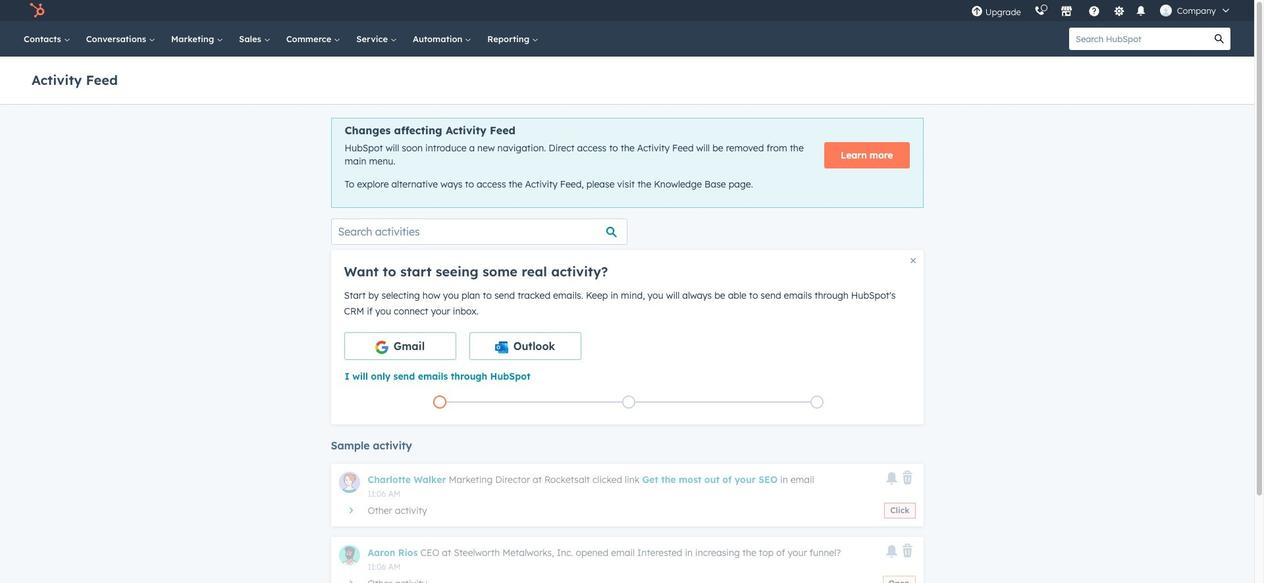 Task type: vqa. For each thing, say whether or not it's contained in the screenshot.
Marketplaces image
yes



Task type: describe. For each thing, give the bounding box(es) containing it.
onboarding.steps.sendtrackedemailingmail.title image
[[626, 400, 632, 407]]

Search activities search field
[[331, 219, 628, 245]]

onboarding.steps.finalstep.title image
[[814, 400, 821, 407]]

close image
[[911, 258, 916, 263]]



Task type: locate. For each thing, give the bounding box(es) containing it.
jacob simon image
[[1161, 5, 1173, 16]]

marketplaces image
[[1061, 6, 1073, 18]]

Search HubSpot search field
[[1070, 28, 1209, 50]]

None checkbox
[[469, 333, 581, 360]]

menu
[[965, 0, 1239, 21]]

list
[[346, 393, 912, 412]]

None checkbox
[[344, 333, 456, 360]]



